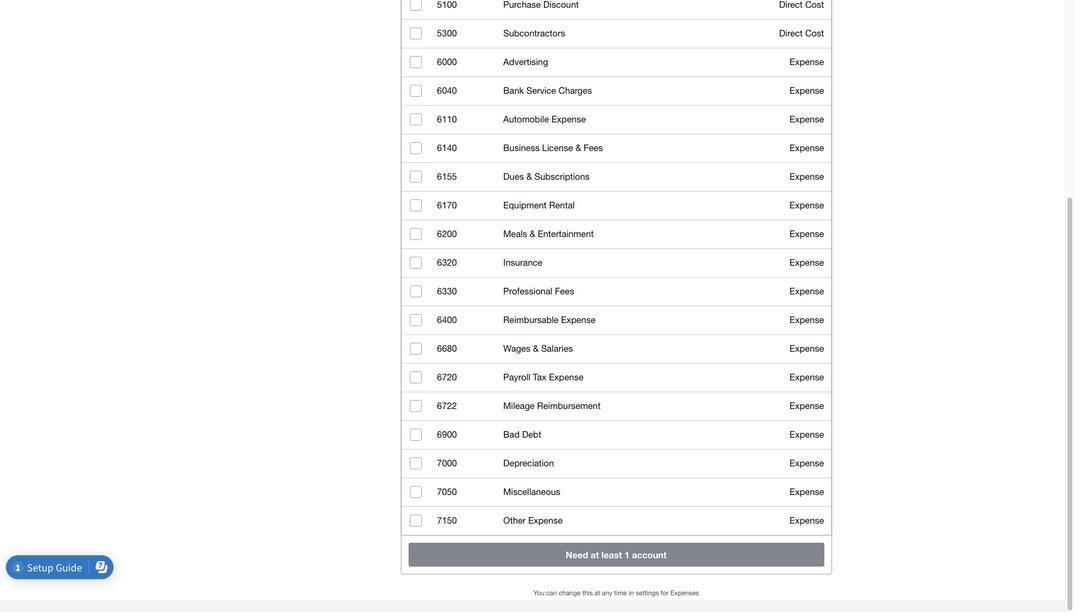 Task type: locate. For each thing, give the bounding box(es) containing it.
direct cost
[[780, 28, 825, 38]]

& for entertainment
[[530, 229, 536, 239]]

expense for depreciation
[[790, 459, 825, 469]]

payroll
[[504, 372, 531, 383]]

& right wages
[[533, 344, 539, 354]]

expense for miscellaneous
[[790, 487, 825, 497]]

direct
[[780, 28, 803, 38]]

bad debt
[[504, 430, 542, 440]]

& right license
[[576, 143, 582, 153]]

5300
[[437, 28, 457, 38]]

mileage reimbursement
[[504, 401, 601, 411]]

0 horizontal spatial fees
[[555, 286, 575, 297]]

you
[[534, 590, 545, 597]]

equipment
[[504, 200, 547, 210]]

1 vertical spatial at
[[595, 590, 601, 597]]

&
[[576, 143, 582, 153], [527, 172, 532, 182], [530, 229, 536, 239], [533, 344, 539, 354]]

at left the least
[[591, 550, 599, 561]]

fees right license
[[584, 143, 603, 153]]

at left any at the right of page
[[595, 590, 601, 597]]

for
[[661, 590, 669, 597]]

fees
[[584, 143, 603, 153], [555, 286, 575, 297]]

1
[[625, 550, 630, 561]]

professional fees
[[504, 286, 575, 297]]

subscriptions
[[535, 172, 590, 182]]

0 vertical spatial fees
[[584, 143, 603, 153]]

1 horizontal spatial fees
[[584, 143, 603, 153]]

& for subscriptions
[[527, 172, 532, 182]]

need at least 1 account button
[[409, 543, 825, 567]]

wages & salaries
[[504, 344, 573, 354]]

account
[[632, 550, 667, 561]]

6140
[[437, 143, 457, 153]]

debt
[[522, 430, 542, 440]]

need
[[566, 550, 589, 561]]

automobile
[[504, 114, 549, 124]]

settings
[[636, 590, 659, 597]]

time
[[615, 590, 627, 597]]

fees up reimbursable expense
[[555, 286, 575, 297]]

bank
[[504, 85, 524, 96]]

advertising
[[504, 57, 549, 67]]

& right dues
[[527, 172, 532, 182]]

1 vertical spatial fees
[[555, 286, 575, 297]]

subcontractors
[[504, 28, 566, 38]]

payroll tax expense
[[504, 372, 584, 383]]

dues
[[504, 172, 524, 182]]

charges
[[559, 85, 592, 96]]

license
[[543, 143, 573, 153]]

expense for mileage reimbursement
[[790, 401, 825, 411]]

expense
[[790, 57, 825, 67], [790, 85, 825, 96], [552, 114, 586, 124], [790, 114, 825, 124], [790, 143, 825, 153], [790, 172, 825, 182], [790, 200, 825, 210], [790, 229, 825, 239], [790, 258, 825, 268], [790, 286, 825, 297], [561, 315, 596, 325], [790, 315, 825, 325], [790, 344, 825, 354], [549, 372, 584, 383], [790, 372, 825, 383], [790, 401, 825, 411], [790, 430, 825, 440], [790, 459, 825, 469], [790, 487, 825, 497], [529, 516, 563, 526], [790, 516, 825, 526]]

reimbursable expense
[[504, 315, 596, 325]]

depreciation
[[504, 459, 554, 469]]

0 vertical spatial at
[[591, 550, 599, 561]]

& for salaries
[[533, 344, 539, 354]]

expense for automobile expense
[[790, 114, 825, 124]]

7050
[[437, 487, 457, 497]]

expense for bad debt
[[790, 430, 825, 440]]

expense for wages & salaries
[[790, 344, 825, 354]]

expense for payroll tax expense
[[790, 372, 825, 383]]

expense for meals & entertainment
[[790, 229, 825, 239]]

& right meals
[[530, 229, 536, 239]]

entertainment
[[538, 229, 594, 239]]

you can change this at any time in settings for expenses
[[534, 590, 699, 597]]

at
[[591, 550, 599, 561], [595, 590, 601, 597]]



Task type: describe. For each thing, give the bounding box(es) containing it.
6200
[[437, 229, 457, 239]]

expense for business license & fees
[[790, 143, 825, 153]]

cost
[[806, 28, 825, 38]]

6110
[[437, 114, 457, 124]]

6720
[[437, 372, 457, 383]]

at inside need at least 1 account "button"
[[591, 550, 599, 561]]

other
[[504, 516, 526, 526]]

equipment rental
[[504, 200, 575, 210]]

business license & fees
[[504, 143, 603, 153]]

expense for other expense
[[790, 516, 825, 526]]

change
[[559, 590, 581, 597]]

7000
[[437, 459, 457, 469]]

insurance
[[504, 258, 543, 268]]

expense for dues & subscriptions
[[790, 172, 825, 182]]

professional
[[504, 286, 553, 297]]

expense for reimbursable expense
[[790, 315, 825, 325]]

mileage
[[504, 401, 535, 411]]

expenses
[[671, 590, 699, 597]]

any
[[602, 590, 613, 597]]

in
[[629, 590, 634, 597]]

bank service charges
[[504, 85, 592, 96]]

reimbursement
[[538, 401, 601, 411]]

automobile expense
[[504, 114, 586, 124]]

miscellaneous
[[504, 487, 561, 497]]

tax
[[533, 372, 547, 383]]

6900
[[437, 430, 457, 440]]

other expense
[[504, 516, 563, 526]]

wages
[[504, 344, 531, 354]]

dues & subscriptions
[[504, 172, 590, 182]]

expense for insurance
[[790, 258, 825, 268]]

6170
[[437, 200, 457, 210]]

6400
[[437, 315, 457, 325]]

bad
[[504, 430, 520, 440]]

6680
[[437, 344, 457, 354]]

7150
[[437, 516, 457, 526]]

salaries
[[542, 344, 573, 354]]

need at least 1 account
[[566, 550, 667, 561]]

6330
[[437, 286, 457, 297]]

meals & entertainment
[[504, 229, 594, 239]]

expense for professional fees
[[790, 286, 825, 297]]

6040
[[437, 85, 457, 96]]

6722
[[437, 401, 457, 411]]

service
[[527, 85, 556, 96]]

6000
[[437, 57, 457, 67]]

reimbursable
[[504, 315, 559, 325]]

business
[[504, 143, 540, 153]]

this
[[583, 590, 593, 597]]

expense for bank service charges
[[790, 85, 825, 96]]

meals
[[504, 229, 528, 239]]

least
[[602, 550, 622, 561]]

rental
[[550, 200, 575, 210]]

expense for equipment rental
[[790, 200, 825, 210]]

6320
[[437, 258, 457, 268]]

6155
[[437, 172, 457, 182]]

can
[[547, 590, 557, 597]]

expense for advertising
[[790, 57, 825, 67]]



Task type: vqa. For each thing, say whether or not it's contained in the screenshot.
Charges
yes



